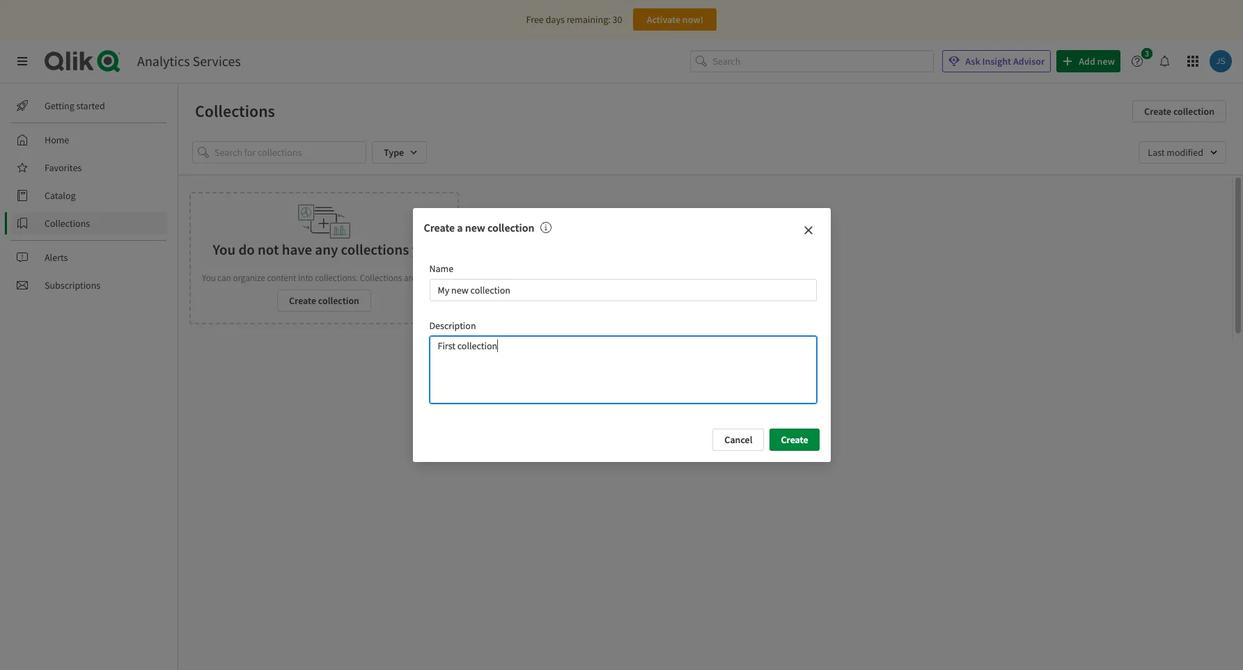 Task type: vqa. For each thing, say whether or not it's contained in the screenshot.
You associated with You can organize content into collections. Collections are private.
yes



Task type: locate. For each thing, give the bounding box(es) containing it.
not
[[258, 240, 279, 259]]

subscriptions
[[45, 279, 100, 292]]

create down into
[[289, 295, 316, 307]]

can
[[218, 272, 231, 284]]

2 horizontal spatial collection
[[1174, 105, 1215, 118]]

ask
[[966, 55, 981, 68]]

name
[[430, 263, 454, 275]]

content
[[267, 272, 296, 284]]

2 vertical spatial collection
[[318, 295, 359, 307]]

create collection up 'last modified' image
[[1145, 105, 1215, 118]]

you do not have any collections yet.
[[213, 240, 436, 259]]

you left do
[[213, 240, 236, 259]]

create left a
[[424, 221, 455, 235]]

create collection button down you can organize content into collections. collections are private. on the left top of page
[[277, 290, 371, 312]]

create collection down you can organize content into collections. collections are private. on the left top of page
[[289, 295, 359, 307]]

activate now! link
[[634, 8, 717, 31]]

0 vertical spatial collection
[[1174, 105, 1215, 118]]

Name text field
[[430, 279, 817, 302]]

create button
[[770, 429, 820, 451]]

activate now!
[[647, 13, 704, 26]]

0 horizontal spatial collections
[[45, 217, 90, 230]]

getting
[[45, 100, 74, 112]]

you
[[213, 240, 236, 259], [202, 272, 216, 284]]

collections down catalog
[[45, 217, 90, 230]]

collection up 'last modified' image
[[1174, 105, 1215, 118]]

1 horizontal spatial create collection
[[1145, 105, 1215, 118]]

remaining:
[[567, 13, 611, 26]]

alerts
[[45, 252, 68, 264]]

collections
[[341, 240, 409, 259]]

cancel
[[725, 434, 753, 447]]

create inside create button
[[781, 434, 808, 447]]

collection right new
[[488, 221, 535, 235]]

0 vertical spatial create collection
[[1145, 105, 1215, 118]]

collections.
[[315, 272, 358, 284]]

have
[[282, 240, 312, 259]]

new
[[465, 221, 485, 235]]

free
[[526, 13, 544, 26]]

you left can
[[202, 272, 216, 284]]

1 horizontal spatial collection
[[488, 221, 535, 235]]

collections down services
[[195, 100, 275, 122]]

you for you do not have any collections yet.
[[213, 240, 236, 259]]

create collection for bottom create collection button
[[289, 295, 359, 307]]

days
[[546, 13, 565, 26]]

collections
[[195, 100, 275, 122], [45, 217, 90, 230], [360, 272, 402, 284]]

0 horizontal spatial collection
[[318, 295, 359, 307]]

favorites
[[45, 162, 82, 174]]

collections left are
[[360, 272, 402, 284]]

Search for collections text field
[[215, 141, 366, 164]]

collections link
[[11, 212, 167, 235]]

0 vertical spatial create collection button
[[1133, 100, 1227, 123]]

services
[[193, 52, 241, 70]]

2 horizontal spatial collections
[[360, 272, 402, 284]]

1 vertical spatial collection
[[488, 221, 535, 235]]

collections inside navigation pane element
[[45, 217, 90, 230]]

getting started link
[[11, 95, 167, 117]]

create collection
[[1145, 105, 1215, 118], [289, 295, 359, 307]]

create up 'last modified' image
[[1145, 105, 1172, 118]]

getting started
[[45, 100, 105, 112]]

create a new collection
[[424, 221, 535, 235]]

collection inside dialog
[[488, 221, 535, 235]]

create collection button up 'last modified' image
[[1133, 100, 1227, 123]]

activate
[[647, 13, 681, 26]]

ask insight advisor button
[[943, 50, 1051, 72]]

create right cancel
[[781, 434, 808, 447]]

organize
[[233, 272, 265, 284]]

you can organize content into collections. collections are private.
[[202, 272, 447, 284]]

free days remaining: 30
[[526, 13, 622, 26]]

0 vertical spatial you
[[213, 240, 236, 259]]

0 horizontal spatial create collection button
[[277, 290, 371, 312]]

collection for the right create collection button
[[1174, 105, 1215, 118]]

ask insight advisor
[[966, 55, 1045, 68]]

home
[[45, 134, 69, 146]]

1 horizontal spatial collections
[[195, 100, 275, 122]]

create collection button
[[1133, 100, 1227, 123], [277, 290, 371, 312]]

0 horizontal spatial create collection
[[289, 295, 359, 307]]

1 vertical spatial create collection
[[289, 295, 359, 307]]

2 vertical spatial collections
[[360, 272, 402, 284]]

1 vertical spatial collections
[[45, 217, 90, 230]]

1 vertical spatial you
[[202, 272, 216, 284]]

collection
[[1174, 105, 1215, 118], [488, 221, 535, 235], [318, 295, 359, 307]]

collections inside create collection element
[[360, 272, 402, 284]]

collection down collections.
[[318, 295, 359, 307]]

create a new collection dialog
[[413, 208, 831, 463]]

1 vertical spatial create collection button
[[277, 290, 371, 312]]

advisor
[[1014, 55, 1045, 68]]

create
[[1145, 105, 1172, 118], [424, 221, 455, 235], [289, 295, 316, 307], [781, 434, 808, 447]]



Task type: describe. For each thing, give the bounding box(es) containing it.
subscriptions link
[[11, 274, 167, 297]]

alerts link
[[11, 247, 167, 269]]

collection for bottom create collection button
[[318, 295, 359, 307]]

catalog link
[[11, 185, 167, 207]]

navigation pane element
[[0, 89, 178, 302]]

analytics
[[137, 52, 190, 70]]

1 horizontal spatial create collection button
[[1133, 100, 1227, 123]]

30
[[613, 13, 622, 26]]

do
[[239, 240, 255, 259]]

last modified image
[[1139, 141, 1227, 164]]

into
[[298, 272, 313, 284]]

insight
[[983, 55, 1012, 68]]

home link
[[11, 129, 167, 151]]

favorites link
[[11, 157, 167, 179]]

started
[[76, 100, 105, 112]]

private.
[[418, 272, 447, 284]]

description
[[430, 320, 476, 332]]

analytics services
[[137, 52, 241, 70]]

any
[[315, 240, 338, 259]]

close sidebar menu image
[[17, 56, 28, 67]]

searchbar element
[[691, 50, 934, 73]]

analytics services element
[[137, 52, 241, 70]]

are
[[404, 272, 416, 284]]

Description text field
[[430, 337, 817, 404]]

create collection for the right create collection button
[[1145, 105, 1215, 118]]

create inside create collection element
[[289, 295, 316, 307]]

cancel button
[[713, 429, 765, 451]]

create collection element
[[189, 192, 459, 325]]

yet.
[[412, 240, 436, 259]]

filters region
[[178, 130, 1244, 175]]

catalog
[[45, 189, 76, 202]]

0 vertical spatial collections
[[195, 100, 275, 122]]

Search text field
[[713, 50, 934, 73]]

now!
[[683, 13, 704, 26]]

a
[[457, 221, 463, 235]]

close image
[[803, 225, 814, 236]]

you for you can organize content into collections. collections are private.
[[202, 272, 216, 284]]



